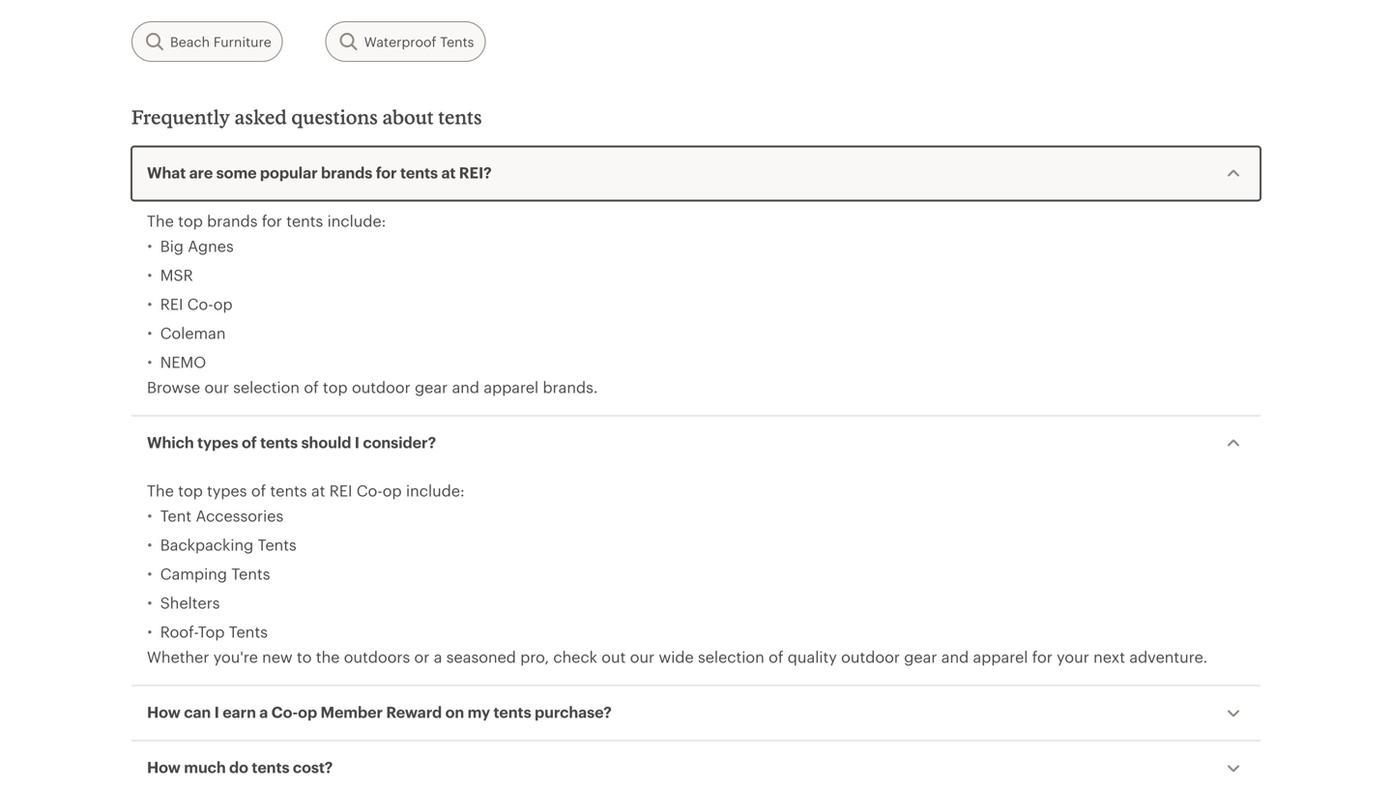 Task type: describe. For each thing, give the bounding box(es) containing it.
how for how can i earn a co-op member reward on my tents purchase?
[[147, 703, 181, 721]]

how much do tents cost? button
[[132, 741, 1261, 786]]

your
[[1057, 648, 1090, 666]]

coleman
[[160, 324, 226, 342]]

or
[[414, 648, 430, 666]]

at inside "what are some popular brands for tents at rei?" 'dropdown button'
[[441, 164, 456, 181]]

beach furniture
[[170, 34, 271, 49]]

tents for backpacking tents
[[258, 536, 297, 554]]

op inside 'dropdown button'
[[298, 703, 317, 721]]

how can i earn a co-op member reward on my tents purchase? button
[[132, 686, 1261, 740]]

browse our selection of top outdoor gear and apparel brands.
[[147, 378, 598, 396]]

1 vertical spatial include:
[[406, 482, 465, 500]]

2 vertical spatial for
[[1032, 648, 1053, 666]]

1 horizontal spatial rei
[[329, 482, 352, 500]]

furniture
[[214, 34, 271, 49]]

tents right do
[[252, 758, 290, 776]]

1 vertical spatial and
[[942, 648, 969, 666]]

how for how much do tents cost?
[[147, 758, 181, 776]]

rei co-op
[[160, 295, 233, 313]]

beach
[[170, 34, 210, 49]]

i inside 'dropdown button'
[[214, 703, 219, 721]]

roof-top tents
[[160, 623, 268, 641]]

0 horizontal spatial include:
[[327, 212, 386, 230]]

tent
[[160, 507, 192, 525]]

a inside 'dropdown button'
[[259, 703, 268, 721]]

brands inside 'dropdown button'
[[321, 164, 373, 181]]

cost?
[[293, 758, 333, 776]]

to
[[297, 648, 312, 666]]

the
[[316, 648, 340, 666]]

out
[[602, 648, 626, 666]]

agnes
[[188, 237, 234, 255]]

0 vertical spatial selection
[[233, 378, 300, 396]]

outdoors
[[344, 648, 410, 666]]

the for the top types of tents at rei co-op include:
[[147, 482, 174, 500]]

waterproof
[[364, 34, 437, 49]]

on
[[445, 703, 464, 721]]

frequently asked questions about tents
[[132, 105, 482, 128]]

the top brands for tents include:
[[147, 212, 386, 230]]

camping tents
[[160, 565, 270, 583]]

0 vertical spatial gear
[[415, 378, 448, 396]]

asked
[[235, 105, 287, 128]]

you're
[[213, 648, 258, 666]]

big agnes
[[160, 237, 234, 255]]

waterproof tents
[[364, 34, 474, 49]]

how much do tents cost?
[[147, 758, 333, 776]]

purchase?
[[535, 703, 612, 721]]

tents right the about
[[438, 105, 482, 128]]

frequently
[[132, 105, 230, 128]]

co- inside "how can i earn a co-op member reward on my tents purchase?" 'dropdown button'
[[271, 703, 298, 721]]

do
[[229, 758, 248, 776]]

tents left rei? on the top left
[[400, 164, 438, 181]]

for inside 'dropdown button'
[[376, 164, 397, 181]]

of inside dropdown button
[[242, 433, 257, 451]]

0 horizontal spatial apparel
[[484, 378, 539, 396]]

seasoned
[[446, 648, 516, 666]]

tents up you're
[[229, 623, 268, 641]]

browse
[[147, 378, 200, 396]]

reward
[[386, 703, 442, 721]]

new
[[262, 648, 293, 666]]

whether you're new to the outdoors or a seasoned pro, check out our wide selection of quality outdoor gear and apparel for your next adventure.
[[147, 648, 1208, 666]]

about
[[383, 105, 434, 128]]

whether
[[147, 648, 209, 666]]

quality
[[788, 648, 837, 666]]

top for brands
[[178, 212, 203, 230]]

pro,
[[520, 648, 549, 666]]

consider?
[[363, 433, 436, 451]]

which
[[147, 433, 194, 451]]

0 vertical spatial rei
[[160, 295, 183, 313]]

tents for camping tents
[[231, 565, 270, 583]]



Task type: vqa. For each thing, say whether or not it's contained in the screenshot.
Search image
no



Task type: locate. For each thing, give the bounding box(es) containing it.
0 horizontal spatial selection
[[233, 378, 300, 396]]

backpacking
[[160, 536, 254, 554]]

top
[[198, 623, 225, 641]]

tents right my
[[494, 703, 531, 721]]

1 vertical spatial apparel
[[973, 648, 1028, 666]]

rei?
[[459, 164, 492, 181]]

1 vertical spatial outdoor
[[841, 648, 900, 666]]

check
[[554, 648, 598, 666]]

0 vertical spatial a
[[434, 648, 442, 666]]

0 horizontal spatial and
[[452, 378, 480, 396]]

i right the should
[[355, 433, 360, 451]]

0 horizontal spatial at
[[311, 482, 325, 500]]

0 vertical spatial top
[[178, 212, 203, 230]]

1 horizontal spatial selection
[[698, 648, 765, 666]]

1 horizontal spatial brands
[[321, 164, 373, 181]]

at
[[441, 164, 456, 181], [311, 482, 325, 500]]

gear
[[415, 378, 448, 396], [904, 648, 937, 666]]

which types of tents should i consider? button
[[132, 416, 1261, 471]]

1 horizontal spatial i
[[355, 433, 360, 451]]

1 vertical spatial a
[[259, 703, 268, 721]]

how left much
[[147, 758, 181, 776]]

member
[[321, 703, 383, 721]]

types inside dropdown button
[[197, 433, 238, 451]]

0 horizontal spatial i
[[214, 703, 219, 721]]

0 horizontal spatial rei
[[160, 295, 183, 313]]

2 horizontal spatial for
[[1032, 648, 1053, 666]]

co-
[[187, 295, 213, 313], [357, 482, 383, 500], [271, 703, 298, 721]]

0 vertical spatial and
[[452, 378, 480, 396]]

0 vertical spatial the
[[147, 212, 174, 230]]

0 vertical spatial op
[[213, 295, 233, 313]]

earn
[[223, 703, 256, 721]]

at left rei? on the top left
[[441, 164, 456, 181]]

1 horizontal spatial co-
[[271, 703, 298, 721]]

beach furniture link
[[132, 21, 283, 62]]

1 vertical spatial co-
[[357, 482, 383, 500]]

tents for waterproof tents
[[440, 34, 474, 49]]

0 vertical spatial for
[[376, 164, 397, 181]]

op
[[213, 295, 233, 313], [383, 482, 402, 500], [298, 703, 317, 721]]

selection
[[233, 378, 300, 396], [698, 648, 765, 666]]

the up "tent"
[[147, 482, 174, 500]]

1 horizontal spatial outdoor
[[841, 648, 900, 666]]

co- up coleman
[[187, 295, 213, 313]]

0 horizontal spatial op
[[213, 295, 233, 313]]

outdoor
[[352, 378, 411, 396], [841, 648, 900, 666]]

nemo
[[160, 353, 206, 371]]

0 horizontal spatial co-
[[187, 295, 213, 313]]

tents down which types of tents should i consider?
[[270, 482, 307, 500]]

top for types
[[178, 482, 203, 500]]

our down nemo
[[205, 378, 229, 396]]

0 vertical spatial outdoor
[[352, 378, 411, 396]]

rei down the should
[[329, 482, 352, 500]]

accessories
[[196, 507, 284, 525]]

apparel left your
[[973, 648, 1028, 666]]

brands
[[321, 164, 373, 181], [207, 212, 258, 230]]

tents
[[438, 105, 482, 128], [400, 164, 438, 181], [286, 212, 323, 230], [260, 433, 298, 451], [270, 482, 307, 500], [494, 703, 531, 721], [252, 758, 290, 776]]

rei down msr
[[160, 295, 183, 313]]

waterproof tents link
[[326, 21, 486, 62]]

next
[[1094, 648, 1126, 666]]

0 horizontal spatial gear
[[415, 378, 448, 396]]

2 horizontal spatial op
[[383, 482, 402, 500]]

tents down what are some popular brands for tents at rei?
[[286, 212, 323, 230]]

2 how from the top
[[147, 758, 181, 776]]

what are some popular brands for tents at rei? button
[[132, 147, 1261, 201]]

top up "tent"
[[178, 482, 203, 500]]

op down consider?
[[383, 482, 402, 500]]

my
[[468, 703, 490, 721]]

apparel left brands.
[[484, 378, 539, 396]]

tents right waterproof
[[440, 34, 474, 49]]

our
[[205, 378, 229, 396], [630, 648, 655, 666]]

types right which
[[197, 433, 238, 451]]

our right out
[[630, 648, 655, 666]]

0 vertical spatial types
[[197, 433, 238, 451]]

can
[[184, 703, 211, 721]]

how can i earn a co-op member reward on my tents purchase?
[[147, 703, 612, 721]]

popular
[[260, 164, 318, 181]]

co- right earn
[[271, 703, 298, 721]]

op left member
[[298, 703, 317, 721]]

shelters
[[160, 594, 220, 612]]

the top types of tents at rei co-op include:
[[147, 482, 465, 500]]

2 vertical spatial top
[[178, 482, 203, 500]]

top up big agnes
[[178, 212, 203, 230]]

the for the top brands for tents include:
[[147, 212, 174, 230]]

1 vertical spatial the
[[147, 482, 174, 500]]

op up coleman
[[213, 295, 233, 313]]

tent accessories
[[160, 507, 284, 525]]

1 vertical spatial how
[[147, 758, 181, 776]]

0 vertical spatial brands
[[321, 164, 373, 181]]

co- down consider?
[[357, 482, 383, 500]]

brands up "agnes"
[[207, 212, 258, 230]]

2 horizontal spatial co-
[[357, 482, 383, 500]]

how inside 'dropdown button'
[[147, 703, 181, 721]]

0 vertical spatial i
[[355, 433, 360, 451]]

1 vertical spatial types
[[207, 482, 247, 500]]

1 horizontal spatial our
[[630, 648, 655, 666]]

1 vertical spatial our
[[630, 648, 655, 666]]

0 horizontal spatial brands
[[207, 212, 258, 230]]

tents down backpacking tents
[[231, 565, 270, 583]]

1 horizontal spatial and
[[942, 648, 969, 666]]

1 horizontal spatial op
[[298, 703, 317, 721]]

1 vertical spatial op
[[383, 482, 402, 500]]

tents left the should
[[260, 433, 298, 451]]

camping
[[160, 565, 227, 583]]

how left can at the left bottom
[[147, 703, 181, 721]]

what
[[147, 164, 186, 181]]

0 vertical spatial how
[[147, 703, 181, 721]]

of
[[304, 378, 319, 396], [242, 433, 257, 451], [251, 482, 266, 500], [769, 648, 784, 666]]

at down the should
[[311, 482, 325, 500]]

a right or
[[434, 648, 442, 666]]

brands down questions
[[321, 164, 373, 181]]

1 vertical spatial selection
[[698, 648, 765, 666]]

1 how from the top
[[147, 703, 181, 721]]

for left your
[[1032, 648, 1053, 666]]

0 horizontal spatial outdoor
[[352, 378, 411, 396]]

2 the from the top
[[147, 482, 174, 500]]

a
[[434, 648, 442, 666], [259, 703, 268, 721]]

0 horizontal spatial our
[[205, 378, 229, 396]]

1 horizontal spatial a
[[434, 648, 442, 666]]

some
[[216, 164, 257, 181]]

include: down what are some popular brands for tents at rei?
[[327, 212, 386, 230]]

1 horizontal spatial gear
[[904, 648, 937, 666]]

selection right wide
[[698, 648, 765, 666]]

types up tent accessories
[[207, 482, 247, 500]]

1 vertical spatial gear
[[904, 648, 937, 666]]

are
[[189, 164, 213, 181]]

2 vertical spatial co-
[[271, 703, 298, 721]]

1 vertical spatial i
[[214, 703, 219, 721]]

i right can at the left bottom
[[214, 703, 219, 721]]

0 vertical spatial our
[[205, 378, 229, 396]]

1 vertical spatial for
[[262, 212, 282, 230]]

0 vertical spatial apparel
[[484, 378, 539, 396]]

the up big
[[147, 212, 174, 230]]

1 vertical spatial at
[[311, 482, 325, 500]]

big
[[160, 237, 184, 255]]

0 vertical spatial at
[[441, 164, 456, 181]]

1 vertical spatial rei
[[329, 482, 352, 500]]

0 vertical spatial include:
[[327, 212, 386, 230]]

2 vertical spatial op
[[298, 703, 317, 721]]

questions
[[291, 105, 378, 128]]

how inside dropdown button
[[147, 758, 181, 776]]

types
[[197, 433, 238, 451], [207, 482, 247, 500]]

a right earn
[[259, 703, 268, 721]]

outdoor up consider?
[[352, 378, 411, 396]]

for
[[376, 164, 397, 181], [262, 212, 282, 230], [1032, 648, 1053, 666]]

rei
[[160, 295, 183, 313], [329, 482, 352, 500]]

include: down consider?
[[406, 482, 465, 500]]

which types of tents should i consider?
[[147, 433, 436, 451]]

for down the about
[[376, 164, 397, 181]]

0 vertical spatial co-
[[187, 295, 213, 313]]

wide
[[659, 648, 694, 666]]

brands.
[[543, 378, 598, 396]]

include:
[[327, 212, 386, 230], [406, 482, 465, 500]]

the
[[147, 212, 174, 230], [147, 482, 174, 500]]

top
[[178, 212, 203, 230], [323, 378, 348, 396], [178, 482, 203, 500]]

much
[[184, 758, 226, 776]]

selection up which types of tents should i consider?
[[233, 378, 300, 396]]

should
[[301, 433, 351, 451]]

roof-
[[160, 623, 198, 641]]

i
[[355, 433, 360, 451], [214, 703, 219, 721]]

1 the from the top
[[147, 212, 174, 230]]

msr
[[160, 266, 193, 284]]

and
[[452, 378, 480, 396], [942, 648, 969, 666]]

1 horizontal spatial apparel
[[973, 648, 1028, 666]]

adventure.
[[1130, 648, 1208, 666]]

how
[[147, 703, 181, 721], [147, 758, 181, 776]]

for down popular
[[262, 212, 282, 230]]

i inside dropdown button
[[355, 433, 360, 451]]

0 horizontal spatial for
[[262, 212, 282, 230]]

tents down accessories
[[258, 536, 297, 554]]

apparel
[[484, 378, 539, 396], [973, 648, 1028, 666]]

1 vertical spatial brands
[[207, 212, 258, 230]]

0 horizontal spatial a
[[259, 703, 268, 721]]

1 horizontal spatial include:
[[406, 482, 465, 500]]

backpacking tents
[[160, 536, 297, 554]]

tents
[[440, 34, 474, 49], [258, 536, 297, 554], [231, 565, 270, 583], [229, 623, 268, 641]]

1 horizontal spatial for
[[376, 164, 397, 181]]

1 vertical spatial top
[[323, 378, 348, 396]]

outdoor right quality
[[841, 648, 900, 666]]

top up the should
[[323, 378, 348, 396]]

what are some popular brands for tents at rei?
[[147, 164, 492, 181]]

1 horizontal spatial at
[[441, 164, 456, 181]]



